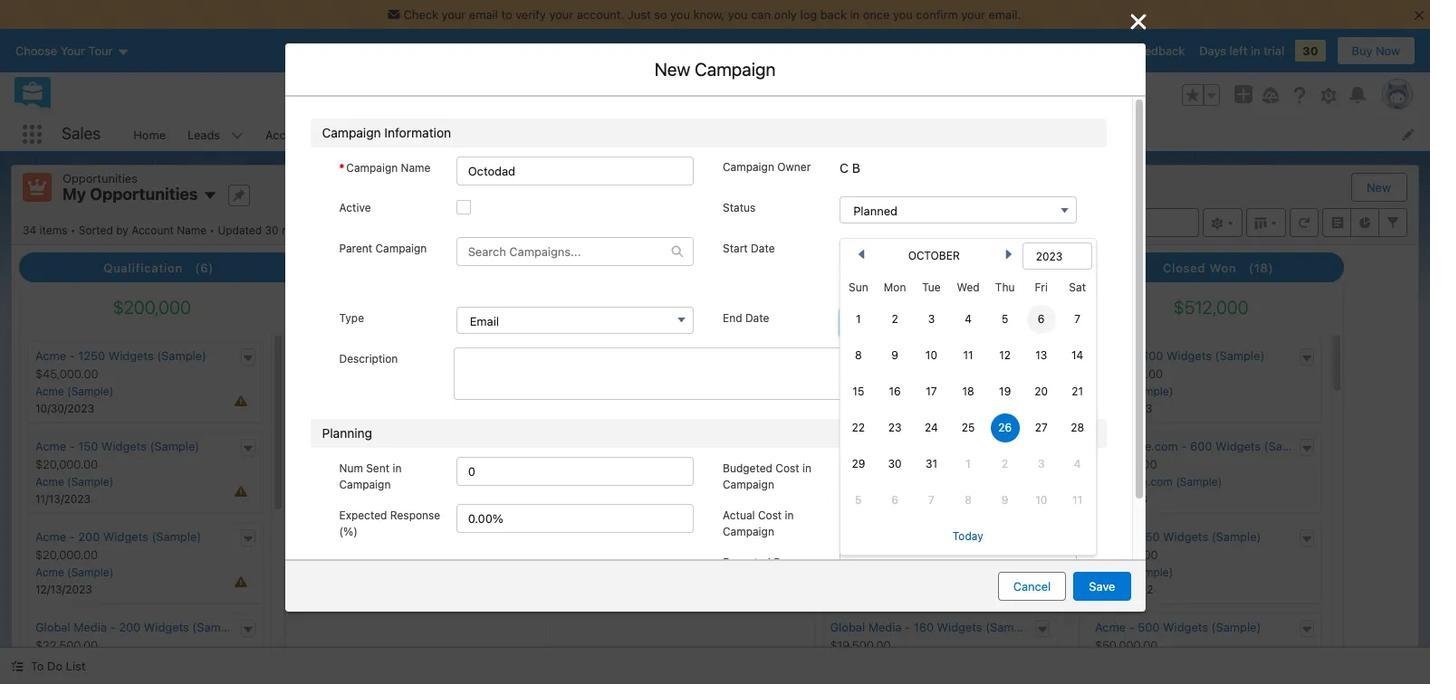 Task type: describe. For each thing, give the bounding box(es) containing it.
minutes
[[282, 223, 322, 237]]

global media - 80 widgets (sample) $10,000.00
[[830, 530, 1030, 563]]

b for completed
[[852, 160, 861, 176]]

campaign information for email
[[322, 125, 451, 140]]

0 vertical spatial 7
[[1075, 313, 1081, 326]]

planned button
[[840, 197, 1078, 224]]

180
[[914, 621, 934, 635]]

170
[[873, 349, 892, 363]]

$20,000.00 salesforce.com (sample) 11/7/2023
[[300, 458, 427, 507]]

$110,000.00
[[300, 367, 366, 382]]

accounts link
[[255, 118, 328, 151]]

can
[[751, 7, 771, 22]]

1 horizontal spatial 9
[[1002, 494, 1009, 508]]

parent campaign for event
[[339, 242, 427, 255]]

- for acme - 150 widgets (sample)
[[69, 439, 75, 454]]

text default image for acme - 200 widgets (sample)
[[241, 534, 254, 546]]

today button
[[952, 523, 985, 552]]

items
[[40, 223, 67, 237]]

acme - 200 widgets (sample)
[[35, 530, 201, 545]]

planned
[[854, 204, 898, 218]]

$20,000.00 acme (sample) 12/13/2023
[[35, 548, 113, 597]]

- inside global media - 80 widgets (sample) $10,000.00
[[905, 530, 911, 545]]

text default image for salesforce.com - 320 widgets (sample)
[[520, 534, 533, 546]]

save button for completed
[[1074, 573, 1131, 602]]

global media - 180 widgets (sample)
[[830, 621, 1036, 635]]

acme - 1100 widgets (sample)
[[1095, 349, 1265, 363]]

$512,000
[[1174, 297, 1249, 318]]

text default image for global media - 200 widgets (sample)
[[241, 624, 254, 637]]

campaign information for event
[[322, 125, 451, 140]]

26 cell
[[987, 411, 1024, 447]]

updated
[[218, 223, 262, 237]]

owner inside opportunity owner
[[310, 246, 344, 259]]

salesforce.com (sample) link for $75,000.00
[[1095, 476, 1222, 489]]

widgets inside global media - 80 widgets (sample) $10,000.00
[[932, 530, 977, 545]]

sent for email
[[366, 462, 390, 475]]

home
[[133, 127, 166, 142]]

0 horizontal spatial 1
[[856, 313, 861, 326]]

expected response (%) for event
[[339, 509, 440, 539]]

13
[[1036, 349, 1048, 363]]

Active checkbox
[[456, 200, 471, 215]]

new for completed
[[655, 59, 691, 80]]

name for email
[[401, 161, 431, 175]]

acme inside $105,000.00 acme (sample) 10/18/2023
[[1095, 385, 1124, 399]]

completed
[[854, 204, 914, 218]]

end date for completed
[[723, 311, 770, 325]]

status for planned
[[723, 201, 756, 215]]

buy
[[1352, 43, 1373, 58]]

(sample) inside $20,000.00 acme (sample) 11/13/2023
[[67, 476, 113, 489]]

description text field for completed
[[454, 348, 1078, 400]]

accounts
[[266, 127, 317, 142]]

thu
[[996, 281, 1015, 295]]

end for planned
[[723, 311, 743, 325]]

salesforce.com (sample) link for $20,000.00
[[300, 476, 427, 489]]

(sample) inside the $45,000.00 acme (sample) 10/30/2023
[[67, 385, 113, 399]]

num for event
[[339, 462, 363, 475]]

qualification
[[104, 261, 183, 276]]

leads
[[188, 127, 220, 142]]

0 vertical spatial 4
[[965, 313, 972, 326]]

acme inside $60,000.00 acme (sample) 10/24/2022
[[1095, 566, 1124, 580]]

campaign owner for planned
[[723, 160, 811, 174]]

days
[[1200, 43, 1227, 58]]

cancel button for planned
[[998, 573, 1067, 602]]

email
[[470, 314, 499, 329]]

Num Sent in Campaign text field
[[456, 457, 694, 486]]

text default image for salesforce.com - 200 widgets (sample)
[[520, 443, 533, 456]]

this
[[489, 204, 508, 217]]

home link
[[123, 118, 177, 151]]

26
[[999, 422, 1012, 435]]

widgets for acme - 500 widgets (sample)
[[1163, 621, 1209, 635]]

num sent in campaign for event
[[339, 462, 402, 492]]

1250 inside my opportunities|opportunities|list view 'element'
[[78, 349, 105, 363]]

now
[[1376, 43, 1401, 58]]

expected response (%) for email
[[339, 509, 440, 539]]

email button
[[456, 307, 694, 334]]

Budgeted Cost in Campaign text field
[[840, 457, 1078, 486]]

0 horizontal spatial 3
[[928, 313, 935, 326]]

october
[[909, 249, 960, 263]]

budgeted cost in campaign for completed
[[723, 462, 812, 492]]

acme up $60,000.00
[[1095, 530, 1126, 545]]

opportunities down sales
[[63, 171, 138, 186]]

acme - 500 widgets (sample) link
[[1095, 621, 1262, 635]]

contacts
[[362, 127, 412, 142]]

log
[[800, 7, 817, 22]]

31
[[926, 458, 938, 471]]

600
[[1191, 439, 1213, 454]]

to do list button
[[0, 649, 96, 685]]

expected revenue in campaign for planned
[[723, 556, 818, 586]]

my opportunities|opportunities|list view element
[[11, 165, 1420, 685]]

(sample) inside $60,000.00 acme (sample) 10/24/2022
[[1127, 566, 1174, 580]]

ago
[[325, 223, 344, 237]]

check your email to verify your account. just so you know, you can only log back in once you confirm your email.
[[404, 7, 1021, 22]]

select list display image
[[1247, 208, 1287, 237]]

Search My Opportunities list view. search field
[[982, 208, 1200, 237]]

6 inside 6 cell
[[1038, 313, 1045, 326]]

acme - 140 widgets (sample) $22,500.00 acme (sample) 1/2/2024
[[830, 439, 995, 507]]

Actual Cost in Campaign text field
[[840, 504, 1078, 533]]

feedback
[[1132, 43, 1185, 58]]

new button
[[1353, 174, 1406, 201]]

Active checkbox
[[456, 200, 471, 215]]

30 inside my opportunities|opportunities|list view 'element'
[[265, 223, 279, 237]]

- for salesforce.com - 320 widgets (sample)
[[387, 530, 392, 545]]

description text field for planned
[[454, 348, 1078, 400]]

1 vertical spatial 6
[[892, 494, 899, 508]]

complete this field. list item
[[307, 149, 698, 227]]

widgets for acme - 150 widgets (sample)
[[101, 439, 147, 454]]

owner for completed
[[778, 160, 811, 174]]

$20,000.00 acme (sample) 11/13/2023
[[35, 458, 113, 507]]

17
[[926, 385, 937, 399]]

global for $211,500
[[830, 621, 865, 635]]

date for completed 'start date' text field
[[751, 242, 775, 255]]

80
[[914, 530, 929, 545]]

(3)
[[468, 261, 487, 276]]

0 horizontal spatial 2
[[892, 313, 899, 326]]

acme - 500 widgets (sample)
[[1095, 621, 1262, 635]]

acme inside $20,000.00 acme (sample) 12/13/2023
[[35, 566, 64, 580]]

verify
[[516, 7, 546, 22]]

1/2/2024
[[830, 493, 875, 507]]

4/19/2023
[[1095, 493, 1148, 507]]

leads list item
[[177, 118, 255, 151]]

budgeted for planned
[[723, 462, 773, 475]]

text default image for acme - 150 widgets (sample)
[[241, 443, 254, 456]]

b for planned
[[852, 160, 861, 176]]

cost for budgeted cost in campaign text field
[[776, 462, 800, 475]]

140
[[873, 439, 893, 454]]

acme up $17,000.00
[[830, 349, 861, 363]]

new for planned
[[655, 59, 691, 80]]

media inside global media - 80 widgets (sample) $10,000.00
[[869, 530, 902, 545]]

to
[[31, 660, 44, 674]]

11/21/2023
[[300, 402, 355, 416]]

15
[[853, 385, 865, 399]]

1 horizontal spatial 2
[[1002, 458, 1009, 471]]

expected response (%) text field for event
[[456, 504, 694, 533]]

back
[[821, 7, 847, 22]]

description for email
[[339, 352, 398, 366]]

cancel for completed
[[1014, 580, 1051, 594]]

10/24/2022
[[1095, 584, 1154, 597]]

- for acme - 1100 widgets (sample)
[[1130, 349, 1135, 363]]

acme - 1100 widgets (sample) link
[[1095, 349, 1265, 363]]

salesforce.com - 320 widgets (sample) link
[[300, 530, 519, 545]]

acme - 170 widgets (sample)
[[830, 349, 994, 363]]

sorted
[[79, 223, 113, 237]]

response for email
[[390, 509, 440, 522]]

salesforce.com - 200 widgets (sample)
[[300, 439, 519, 454]]

$20,000.00 for salesforce.com - 200 widgets (sample)
[[300, 458, 363, 472]]

acme (sample) link for acme - 1100 widgets (sample)
[[1095, 385, 1174, 399]]

3 your from the left
[[962, 7, 986, 22]]

leads link
[[177, 118, 231, 151]]

1 horizontal spatial 1250
[[664, 59, 704, 80]]

200 for acme
[[78, 530, 100, 545]]

acme inside $20,000.00 acme (sample) 11/13/2023
[[35, 476, 64, 489]]

$75,000.00
[[1095, 458, 1157, 472]]

$45,000.00 acme (sample) 10/30/2023
[[35, 367, 113, 416]]

end for completed
[[723, 311, 743, 325]]

c b for completed
[[840, 160, 861, 176]]

6 cell
[[1024, 302, 1060, 338]]

salesforce.com inside the $75,000.00 salesforce.com (sample) 4/19/2023
[[1095, 476, 1173, 489]]

acme left 150
[[35, 439, 66, 454]]

save button for planned
[[1074, 573, 1131, 602]]

global media - 200 widgets (sample) link
[[35, 621, 242, 635]]

just
[[628, 7, 651, 22]]

- for acme - 200 widgets (sample)
[[69, 530, 75, 545]]

2 horizontal spatial 30
[[1303, 43, 1319, 58]]

confirm
[[916, 7, 958, 22]]

acme inside the $45,000.00 acme (sample) 10/30/2023
[[35, 385, 64, 399]]

Parent Campaign text field
[[457, 238, 671, 265]]

sat
[[1069, 281, 1086, 295]]

widgets for salesforce.com - 600 widgets (sample)
[[1216, 439, 1261, 454]]

(sample) inside the $75,000.00 salesforce.com (sample) 4/19/2023
[[1176, 476, 1222, 489]]

budgeted cost in campaign for planned
[[723, 462, 812, 492]]

response for event
[[390, 509, 440, 522]]

c for completed
[[840, 160, 849, 176]]

parent campaign for email
[[339, 242, 427, 255]]

(7)
[[987, 261, 1005, 276]]

type for email
[[339, 311, 364, 325]]

end date for planned
[[723, 311, 770, 325]]

acme (sample) link down 29
[[830, 476, 908, 489]]

* text field
[[437, 371, 694, 400]]

parent for email
[[339, 242, 372, 255]]

- for acme - 650 widgets (sample)
[[1130, 530, 1135, 545]]

acme inside $17,000.00 acme (sample) 1/15/2024
[[830, 385, 859, 399]]

search...
[[541, 88, 590, 102]]

acme right edit
[[602, 59, 647, 80]]

24
[[925, 422, 938, 435]]

acme - 170 widgets (sample) link
[[830, 349, 994, 363]]

salesforce.com - 320 widgets (sample)
[[300, 530, 519, 545]]

* text field
[[437, 270, 694, 299]]

media for $200,000
[[74, 621, 107, 635]]

search... button
[[506, 81, 868, 110]]

actual for email
[[723, 509, 755, 522]]

actual cost in campaign for planned
[[723, 509, 794, 539]]

- for acme - 1,200 widgets (sample)
[[334, 349, 340, 363]]

new inside button
[[1367, 180, 1392, 195]]

(sample) inside $17,000.00 acme (sample) 1/15/2024
[[862, 385, 908, 399]]

acme up the 1/2/2024
[[830, 476, 859, 489]]

additional
[[303, 497, 369, 513]]

acme - 200 widgets (sample) link
[[35, 530, 201, 545]]

150
[[78, 439, 98, 454]]

sent for event
[[366, 462, 390, 475]]

salesforce.com - 600 widgets (sample)
[[1095, 439, 1314, 454]]

date for end date text box at the right of the page
[[746, 311, 770, 325]]

18
[[963, 385, 975, 399]]

contacts list item
[[351, 118, 446, 151]]

c for planned
[[840, 160, 849, 176]]

0 horizontal spatial 5
[[855, 494, 862, 508]]



Task type: locate. For each thing, give the bounding box(es) containing it.
3 you from the left
[[893, 7, 913, 22]]

• right items
[[70, 223, 76, 237]]

2 you from the left
[[728, 7, 748, 22]]

field.
[[511, 204, 537, 217]]

global up $10,000.00
[[830, 530, 865, 545]]

start date text field for completed
[[840, 239, 1078, 268]]

cost for actual cost in campaign text field
[[758, 509, 782, 522]]

1 vertical spatial 1250
[[78, 349, 105, 363]]

opportunity for owner
[[310, 232, 372, 246]]

opportunity information
[[303, 111, 461, 128]]

start date for planned
[[723, 242, 775, 255]]

1 horizontal spatial you
[[728, 7, 748, 22]]

0 vertical spatial $22,500.00
[[830, 458, 893, 472]]

(sample) inside global media - 80 widgets (sample) $10,000.00
[[981, 530, 1030, 545]]

account
[[132, 223, 174, 237]]

0 horizontal spatial $22,500.00
[[35, 639, 98, 653]]

you right once
[[893, 7, 913, 22]]

salesforce.com for $20,000.00
[[300, 439, 384, 454]]

- for acme - 170 widgets (sample)
[[864, 349, 870, 363]]

widgets inside acme - 140 widgets (sample) $22,500.00 acme (sample) 1/2/2024
[[897, 439, 942, 454]]

0 horizontal spatial your
[[442, 7, 466, 22]]

1 down "sun"
[[856, 313, 861, 326]]

acme (sample) link up 11/13/2023 at the left bottom of page
[[35, 476, 113, 489]]

30 right trial
[[1303, 43, 1319, 58]]

4 down 28
[[1074, 458, 1081, 471]]

acme (sample) link for acme - 1250 widgets (sample)
[[35, 385, 113, 399]]

acme (sample) link for acme - 650 widgets (sample)
[[1095, 566, 1174, 580]]

$22,500.00 inside acme - 140 widgets (sample) $22,500.00 acme (sample) 1/2/2024
[[830, 458, 893, 472]]

acme (sample) link for acme - 200 widgets (sample)
[[35, 566, 113, 580]]

campaign owner
[[723, 160, 811, 174], [723, 160, 811, 174]]

global
[[830, 530, 865, 545], [35, 621, 70, 635], [830, 621, 865, 635]]

None search field
[[982, 208, 1200, 237]]

(sample) inside $105,000.00 acme (sample) 10/18/2023
[[1127, 385, 1174, 399]]

parent for event
[[339, 242, 372, 255]]

0 horizontal spatial 10
[[926, 349, 938, 363]]

16
[[889, 385, 901, 399]]

6 down fri
[[1038, 313, 1045, 326]]

$20,000.00 for acme - 150 widgets (sample)
[[35, 458, 98, 472]]

salesforce.com inside $20,000.00 salesforce.com (sample) 11/7/2023
[[300, 476, 378, 489]]

list
[[66, 660, 86, 674]]

text default image for acme - 500 widgets (sample)
[[1301, 624, 1313, 637]]

salesforce.com (sample) link down $75,000.00
[[1095, 476, 1222, 489]]

4 down the "wed"
[[965, 313, 972, 326]]

1 your from the left
[[442, 7, 466, 22]]

acme up "$105,000.00"
[[1095, 349, 1126, 363]]

acme (sample) link for acme - 170 widgets (sample)
[[830, 385, 908, 399]]

0 vertical spatial 6
[[1038, 313, 1045, 326]]

name inside my opportunities|opportunities|list view 'element'
[[177, 223, 207, 237]]

1 vertical spatial opportunity
[[310, 232, 372, 246]]

1 vertical spatial 200
[[78, 530, 100, 545]]

0 horizontal spatial 11
[[964, 349, 974, 363]]

cost for actual cost in campaign text box
[[758, 509, 782, 522]]

c b
[[840, 160, 861, 176], [840, 160, 861, 176]]

media for $211,500
[[869, 621, 902, 635]]

$105,000.00
[[1095, 367, 1163, 382]]

closed won
[[1163, 261, 1237, 276]]

- for acme - 140 widgets (sample) $22,500.00 acme (sample) 1/2/2024
[[864, 439, 870, 454]]

acme up $50,000.00
[[1095, 621, 1126, 635]]

Description text field
[[454, 348, 1078, 400], [454, 348, 1078, 400]]

0 horizontal spatial salesforce.com (sample) link
[[300, 476, 427, 489]]

status
[[723, 201, 756, 215], [723, 201, 756, 215]]

25
[[962, 422, 975, 435]]

closed
[[1163, 261, 1206, 276]]

1 horizontal spatial 5
[[1002, 313, 1009, 326]]

new campaign for completed
[[655, 59, 776, 80]]

$211,500
[[911, 297, 983, 318]]

group
[[1182, 84, 1220, 106]]

1 horizontal spatial 11
[[1073, 494, 1083, 508]]

$20,000.00 inside $20,000.00 acme (sample) 12/13/2023
[[35, 548, 98, 563]]

text default image for acme - 170 widgets (sample)
[[1036, 352, 1049, 365]]

actual cost in campaign
[[723, 509, 794, 539], [723, 509, 794, 539]]

Expected Response (%) text field
[[456, 504, 694, 533], [456, 504, 694, 533]]

your left email
[[442, 7, 466, 22]]

1 vertical spatial 10
[[1036, 494, 1048, 508]]

Budgeted Cost in Campaign text field
[[840, 457, 1078, 486]]

11/13/2023
[[35, 493, 91, 507]]

actual for event
[[723, 509, 755, 522]]

global up $19,500.00
[[830, 621, 865, 635]]

1 vertical spatial 9
[[1002, 494, 1009, 508]]

num sent in campaign for email
[[339, 462, 402, 492]]

12/13/2023
[[35, 584, 92, 597]]

2 down mon
[[892, 313, 899, 326]]

0 horizontal spatial you
[[671, 7, 690, 22]]

acme up 29
[[830, 439, 861, 454]]

acme up $110,000.00
[[300, 349, 331, 363]]

revenue
[[774, 556, 818, 570], [774, 556, 818, 570]]

opportunity owner
[[310, 232, 372, 259]]

acme - 150 widgets (sample) link
[[35, 439, 200, 454]]

date for 'start date' text field corresponding to planned
[[751, 242, 775, 255]]

acme up 10/30/2023
[[35, 385, 64, 399]]

7 down 31
[[929, 494, 935, 508]]

new campaign for planned
[[655, 59, 776, 80]]

media up $10,000.00
[[869, 530, 902, 545]]

$22,500.00 down 140
[[830, 458, 893, 472]]

acme up $45,000.00
[[35, 349, 66, 363]]

start for planned
[[723, 242, 748, 255]]

0 vertical spatial 9
[[892, 349, 899, 363]]

6 right the 1/2/2024
[[892, 494, 899, 508]]

acme (sample) link down $17,000.00
[[830, 385, 908, 399]]

2 horizontal spatial your
[[962, 7, 986, 22]]

0 horizontal spatial 1250
[[78, 349, 105, 363]]

11
[[964, 349, 974, 363], [1073, 494, 1083, 508]]

campaign information
[[322, 125, 451, 140], [322, 125, 451, 140]]

0 vertical spatial 200
[[396, 439, 417, 454]]

contacts link
[[351, 118, 423, 151]]

inverse image
[[1128, 11, 1149, 33], [1128, 11, 1149, 33]]

1 horizontal spatial 6
[[1038, 313, 1045, 326]]

- for acme - 1250 widgets (sample)
[[69, 349, 75, 363]]

my
[[63, 185, 86, 204]]

0 vertical spatial 2
[[892, 313, 899, 326]]

opportunities up account
[[90, 185, 198, 204]]

global inside global media - 80 widgets (sample) $10,000.00
[[830, 530, 865, 545]]

start date for completed
[[723, 242, 775, 255]]

my opportunities status
[[23, 223, 218, 237]]

acme (sample) link for acme - 150 widgets (sample)
[[35, 476, 113, 489]]

widgets for acme - 1100 widgets (sample)
[[1167, 349, 1212, 363]]

budgeted for completed
[[723, 462, 773, 475]]

200 for salesforce.com
[[396, 439, 417, 454]]

b
[[852, 160, 861, 176], [852, 160, 861, 176]]

7 down sat
[[1075, 313, 1081, 326]]

* list item down * text field
[[307, 410, 698, 471]]

your right verify
[[549, 7, 574, 22]]

None text field
[[456, 157, 694, 186], [437, 332, 694, 361], [456, 157, 694, 186], [437, 332, 694, 361]]

$20,000.00 for acme - 200 widgets (sample)
[[35, 548, 98, 563]]

salesforce.com (sample) link up additional information
[[300, 476, 427, 489]]

list item
[[661, 118, 736, 151], [719, 149, 1110, 211], [719, 273, 1110, 334], [307, 308, 698, 370], [307, 535, 698, 596], [719, 535, 1110, 596]]

response
[[390, 509, 440, 522], [390, 509, 440, 522]]

parent
[[339, 242, 372, 255], [339, 242, 372, 255]]

1 horizontal spatial 200
[[119, 621, 141, 635]]

edit
[[567, 59, 597, 80]]

campaign owner for completed
[[723, 160, 811, 174]]

sales
[[62, 124, 101, 143]]

opportunity
[[303, 111, 382, 128], [310, 232, 372, 246]]

0 horizontal spatial 9
[[892, 349, 899, 363]]

0 vertical spatial 1250
[[664, 59, 704, 80]]

1 vertical spatial 1
[[966, 458, 971, 471]]

grid containing sun
[[841, 274, 1096, 556]]

salesforce.com up $75,000.00
[[1095, 439, 1179, 454]]

10
[[926, 349, 938, 363], [1036, 494, 1048, 508]]

cancel button
[[998, 573, 1067, 602], [998, 573, 1067, 602]]

(sample) inside $20,000.00 salesforce.com (sample) 11/7/2023
[[381, 476, 427, 489]]

(%) for email
[[339, 525, 358, 539]]

$34,000.00
[[300, 548, 363, 563]]

text default image for acme - 650 widgets (sample)
[[1301, 534, 1313, 546]]

0 horizontal spatial 4
[[965, 313, 972, 326]]

1 vertical spatial 2
[[1002, 458, 1009, 471]]

0 vertical spatial 8
[[855, 349, 862, 363]]

0 horizontal spatial 30
[[265, 223, 279, 237]]

won
[[1210, 261, 1237, 276]]

30 down 140
[[888, 458, 902, 471]]

1 vertical spatial 11
[[1073, 494, 1083, 508]]

acme (sample) link down $45,000.00
[[35, 385, 113, 399]]

1 vertical spatial $22,500.00
[[35, 639, 98, 653]]

$17,000.00
[[830, 367, 890, 382]]

0 horizontal spatial * list item
[[307, 410, 698, 471]]

* list item
[[719, 211, 1110, 273], [307, 410, 698, 471]]

5 down thu
[[1002, 313, 1009, 326]]

9 up 16
[[892, 349, 899, 363]]

23
[[889, 422, 902, 435]]

1 down 25
[[966, 458, 971, 471]]

$20,000.00 down 150
[[35, 458, 98, 472]]

11 down end date text field
[[964, 349, 974, 363]]

- for salesforce.com - 200 widgets (sample)
[[387, 439, 392, 454]]

End Date text field
[[840, 309, 1078, 338]]

$50,000.00
[[1095, 639, 1158, 653]]

media up list
[[74, 621, 107, 635]]

salesforce.com (sample) link
[[300, 476, 427, 489], [1095, 476, 1222, 489]]

leave feedback link
[[1096, 43, 1185, 58]]

20
[[1035, 385, 1048, 399]]

text default image
[[671, 245, 684, 258], [241, 352, 254, 365], [1301, 352, 1313, 365], [241, 443, 254, 456], [241, 624, 254, 637], [1036, 624, 1049, 637], [1301, 624, 1313, 637], [11, 661, 24, 673]]

(sample) inside $20,000.00 acme (sample) 12/13/2023
[[67, 566, 113, 580]]

$20,000.00
[[35, 458, 98, 472], [300, 458, 363, 472], [35, 548, 98, 563]]

buy now
[[1352, 43, 1401, 58]]

Num Sent in Campaign text field
[[456, 457, 694, 486]]

1 horizontal spatial 1
[[966, 458, 971, 471]]

acme - 1,200 widgets (sample) link
[[300, 349, 475, 363]]

1 horizontal spatial •
[[210, 223, 215, 237]]

1 vertical spatial * list item
[[307, 410, 698, 471]]

Actual Cost in Campaign text field
[[840, 504, 1078, 533]]

2 horizontal spatial you
[[893, 7, 913, 22]]

acme up 10/24/2022 at the right bottom of page
[[1095, 566, 1124, 580]]

2 vertical spatial 30
[[888, 458, 902, 471]]

widgets for acme - 1,200 widgets (sample)
[[376, 349, 422, 363]]

650
[[1138, 530, 1160, 545]]

1 horizontal spatial 7
[[1075, 313, 1081, 326]]

2 vertical spatial 200
[[119, 621, 141, 635]]

expected revenue in campaign for completed
[[723, 556, 818, 586]]

$22,500.00 up "to do list"
[[35, 639, 98, 653]]

0 horizontal spatial 7
[[929, 494, 935, 508]]

actual cost in campaign for completed
[[723, 509, 794, 539]]

description for event
[[339, 352, 398, 366]]

text default image for acme - 1100 widgets (sample)
[[1301, 352, 1313, 365]]

list view controls image
[[1203, 208, 1243, 237]]

status for completed
[[723, 201, 756, 215]]

salesforce.com for $75,000.00
[[1095, 439, 1179, 454]]

29
[[852, 458, 866, 471]]

grid
[[841, 274, 1096, 556]]

event button
[[456, 307, 694, 334]]

1 vertical spatial 5
[[855, 494, 862, 508]]

10 up 17 at bottom
[[926, 349, 938, 363]]

Start Date text field
[[840, 239, 1078, 268], [840, 239, 1078, 268]]

text default image for global media - 180 widgets (sample)
[[1036, 624, 1049, 637]]

1 vertical spatial 30
[[265, 223, 279, 237]]

num for email
[[339, 462, 363, 475]]

End Date text field
[[840, 309, 1078, 338]]

acme up 10/18/2023
[[1095, 385, 1124, 399]]

30 left minutes
[[265, 223, 279, 237]]

acme up '1/15/2024'
[[830, 385, 859, 399]]

acme
[[602, 59, 647, 80], [35, 349, 66, 363], [300, 349, 331, 363], [830, 349, 861, 363], [1095, 349, 1126, 363], [35, 385, 64, 399], [830, 385, 859, 399], [1095, 385, 1124, 399], [35, 439, 66, 454], [830, 439, 861, 454], [35, 476, 64, 489], [830, 476, 859, 489], [35, 530, 66, 545], [1095, 530, 1126, 545], [35, 566, 64, 580], [1095, 566, 1124, 580], [1095, 621, 1126, 635]]

0 vertical spatial 1
[[856, 313, 861, 326]]

expected response (%) text field for email
[[456, 504, 694, 533]]

save
[[1089, 580, 1116, 594], [1089, 580, 1116, 594]]

salesforce.com - 200 widgets (sample) link
[[300, 439, 519, 454]]

3 down tue
[[928, 313, 935, 326]]

$20,000.00 up 12/13/2023
[[35, 548, 98, 563]]

planning
[[322, 425, 372, 441], [322, 425, 372, 441]]

1250 up search... button
[[664, 59, 704, 80]]

list containing home
[[123, 118, 1431, 151]]

none search field inside my opportunities|opportunities|list view 'element'
[[982, 208, 1200, 237]]

8 up $17,000.00
[[855, 349, 862, 363]]

opportunity for information
[[303, 111, 382, 128]]

0 horizontal spatial 8
[[855, 349, 862, 363]]

know,
[[694, 7, 725, 22]]

start for completed
[[723, 242, 748, 255]]

active for event
[[339, 201, 371, 215]]

num sent in campaign
[[339, 462, 402, 492], [339, 462, 402, 492]]

sun
[[849, 281, 869, 295]]

0 horizontal spatial •
[[70, 223, 76, 237]]

0 horizontal spatial 6
[[892, 494, 899, 508]]

1 vertical spatial 4
[[1074, 458, 1081, 471]]

0 vertical spatial 10
[[926, 349, 938, 363]]

1 you from the left
[[671, 7, 690, 22]]

owner for planned
[[778, 160, 811, 174]]

text default image
[[671, 245, 684, 258], [1036, 352, 1049, 365], [520, 443, 533, 456], [1301, 443, 1313, 456], [241, 534, 254, 546], [520, 534, 533, 546], [1301, 534, 1313, 546]]

widgets for acme - 140 widgets (sample) $22,500.00 acme (sample) 1/2/2024
[[897, 439, 942, 454]]

3 down 27
[[1038, 458, 1045, 471]]

1 • from the left
[[70, 223, 76, 237]]

cancel for planned
[[1014, 580, 1051, 594]]

0 vertical spatial 5
[[1002, 313, 1009, 326]]

1 horizontal spatial $22,500.00
[[830, 458, 893, 472]]

1 salesforce.com (sample) link from the left
[[300, 476, 427, 489]]

acme (sample) link down $60,000.00
[[1095, 566, 1174, 580]]

your left email.
[[962, 7, 986, 22]]

acme up 12/13/2023
[[35, 566, 64, 580]]

1 horizontal spatial your
[[549, 7, 574, 22]]

acme (sample) link down "$105,000.00"
[[1095, 385, 1174, 399]]

revenue for planned
[[774, 556, 818, 570]]

1250 up $45,000.00
[[78, 349, 105, 363]]

expected revenue in campaign
[[723, 556, 818, 586], [723, 556, 818, 586]]

campaign name for event
[[346, 161, 431, 175]]

(6)
[[195, 261, 214, 276]]

acme down 11/13/2023 at the left bottom of page
[[35, 530, 66, 545]]

planning for email
[[322, 425, 372, 441]]

1 vertical spatial 8
[[965, 494, 972, 508]]

save for completed
[[1089, 580, 1116, 594]]

2 • from the left
[[210, 223, 215, 237]]

10/18/2023
[[1095, 402, 1153, 416]]

budgeted
[[723, 462, 773, 475], [723, 462, 773, 475]]

0 vertical spatial 3
[[928, 313, 935, 326]]

text default image inside to do list button
[[11, 661, 24, 673]]

opportunities
[[63, 171, 138, 186], [90, 185, 198, 204]]

salesforce.com down $75,000.00
[[1095, 476, 1173, 489]]

my opportunities
[[63, 185, 198, 204]]

1 horizontal spatial 4
[[1074, 458, 1081, 471]]

text default image for salesforce.com - 600 widgets (sample)
[[1301, 443, 1313, 456]]

acme - 140 widgets (sample) link
[[830, 439, 995, 454]]

9 down budgeted cost in campaign text field
[[1002, 494, 1009, 508]]

email
[[469, 7, 498, 22]]

2 horizontal spatial 200
[[396, 439, 417, 454]]

global media - 200 widgets (sample)
[[35, 621, 242, 635]]

acme - 650 widgets (sample)
[[1095, 530, 1262, 545]]

$20,000.00 up the 11/7/2023
[[300, 458, 363, 472]]

2 down 26 cell
[[1002, 458, 1009, 471]]

widgets for acme - 1250 widgets (sample)
[[108, 349, 154, 363]]

acme (sample) link up 12/13/2023
[[35, 566, 113, 580]]

active for email
[[339, 201, 371, 215]]

global up do in the bottom left of the page
[[35, 621, 70, 635]]

None text field
[[456, 157, 694, 186], [850, 173, 1107, 202], [850, 296, 1107, 325], [456, 157, 694, 186], [850, 173, 1107, 202], [850, 296, 1107, 325]]

10 down 27
[[1036, 494, 1048, 508]]

* list item up tue
[[719, 211, 1110, 273]]

0 vertical spatial opportunity
[[303, 111, 382, 128]]

you right so on the top left
[[671, 7, 690, 22]]

1 horizontal spatial 8
[[965, 494, 972, 508]]

complete
[[437, 204, 486, 217]]

salesforce.com up the 11/7/2023
[[300, 476, 378, 489]]

0 horizontal spatial 200
[[78, 530, 100, 545]]

2 your from the left
[[549, 7, 574, 22]]

description
[[339, 352, 398, 366], [339, 352, 398, 366]]

cost for budgeted cost in campaign text box
[[776, 462, 800, 475]]

inverse image
[[1128, 11, 1149, 33]]

5 down 29
[[855, 494, 862, 508]]

320
[[396, 530, 417, 545]]

11 left 4/19/2023
[[1073, 494, 1083, 508]]

1 horizontal spatial * list item
[[719, 211, 1110, 273]]

global for $200,000
[[35, 621, 70, 635]]

widgets for salesforce.com - 200 widgets (sample)
[[421, 439, 466, 454]]

1 horizontal spatial salesforce.com (sample) link
[[1095, 476, 1222, 489]]

1 horizontal spatial 3
[[1038, 458, 1045, 471]]

0 vertical spatial 30
[[1303, 43, 1319, 58]]

$20,000.00 inside $20,000.00 acme (sample) 11/13/2023
[[35, 458, 98, 472]]

0 vertical spatial * list item
[[719, 211, 1110, 273]]

acme - 1,200 widgets (sample)
[[300, 349, 475, 363]]

acme up 11/13/2023 at the left bottom of page
[[35, 476, 64, 489]]

global media - 180 widgets (sample) link
[[830, 621, 1036, 635]]

date for end date text field
[[746, 311, 770, 325]]

list
[[123, 118, 1431, 151]]

$17,000.00 acme (sample) 1/15/2024
[[830, 367, 908, 416]]

$20,000.00 inside $20,000.00 salesforce.com (sample) 11/7/2023
[[300, 458, 363, 472]]

8 down budgeted cost in campaign text field
[[965, 494, 972, 508]]

text default image for acme - 1250 widgets (sample)
[[241, 352, 254, 365]]

$45,000.00
[[35, 367, 98, 382]]

media up $19,500.00
[[869, 621, 902, 635]]

- for acme - 500 widgets (sample)
[[1130, 621, 1135, 635]]

- inside acme - 140 widgets (sample) $22,500.00 acme (sample) 1/2/2024
[[864, 439, 870, 454]]

2 salesforce.com (sample) link from the left
[[1095, 476, 1222, 489]]

so
[[654, 7, 667, 22]]

1100
[[1138, 349, 1164, 363]]

1/15/2024
[[830, 402, 881, 416]]

• left the updated
[[210, 223, 215, 237]]

you left can
[[728, 7, 748, 22]]

$105,000.00 acme (sample) 10/18/2023
[[1095, 367, 1174, 416]]

1 horizontal spatial 10
[[1036, 494, 1048, 508]]

widgets
[[708, 59, 774, 80], [108, 349, 154, 363], [376, 349, 422, 363], [896, 349, 941, 363], [1167, 349, 1212, 363], [101, 439, 147, 454], [421, 439, 466, 454], [897, 439, 942, 454], [1216, 439, 1261, 454], [103, 530, 148, 545], [420, 530, 466, 545], [932, 530, 977, 545], [1163, 530, 1209, 545], [144, 621, 189, 635], [937, 621, 983, 635], [1163, 621, 1209, 635]]

$200,000
[[113, 297, 191, 318]]

fri
[[1035, 281, 1048, 295]]

leave feedback
[[1096, 43, 1185, 58]]

27
[[1035, 422, 1048, 435]]

1 vertical spatial 3
[[1038, 458, 1045, 471]]

campaign
[[695, 59, 776, 80], [695, 59, 776, 80], [322, 125, 381, 140], [322, 125, 381, 140], [723, 160, 775, 174], [723, 160, 775, 174], [346, 161, 398, 175], [346, 161, 398, 175], [376, 242, 427, 255], [376, 242, 427, 255], [339, 478, 391, 492], [339, 478, 391, 492], [723, 478, 775, 492], [723, 478, 775, 492], [723, 525, 775, 539], [723, 525, 775, 539], [735, 572, 787, 586], [735, 572, 787, 586]]

planning for event
[[322, 425, 372, 441]]

0 vertical spatial 11
[[964, 349, 974, 363]]

start date text field for planned
[[840, 239, 1078, 268]]

accounts list item
[[255, 118, 351, 151]]

1 vertical spatial 7
[[929, 494, 935, 508]]

1 horizontal spatial 30
[[888, 458, 902, 471]]

12
[[1000, 349, 1011, 363]]

•
[[70, 223, 76, 237], [210, 223, 215, 237]]

salesforce.com up $34,000.00
[[300, 530, 384, 545]]

salesforce.com down the 11/21/2023
[[300, 439, 384, 454]]



Task type: vqa. For each thing, say whether or not it's contained in the screenshot.
the bottom 8
yes



